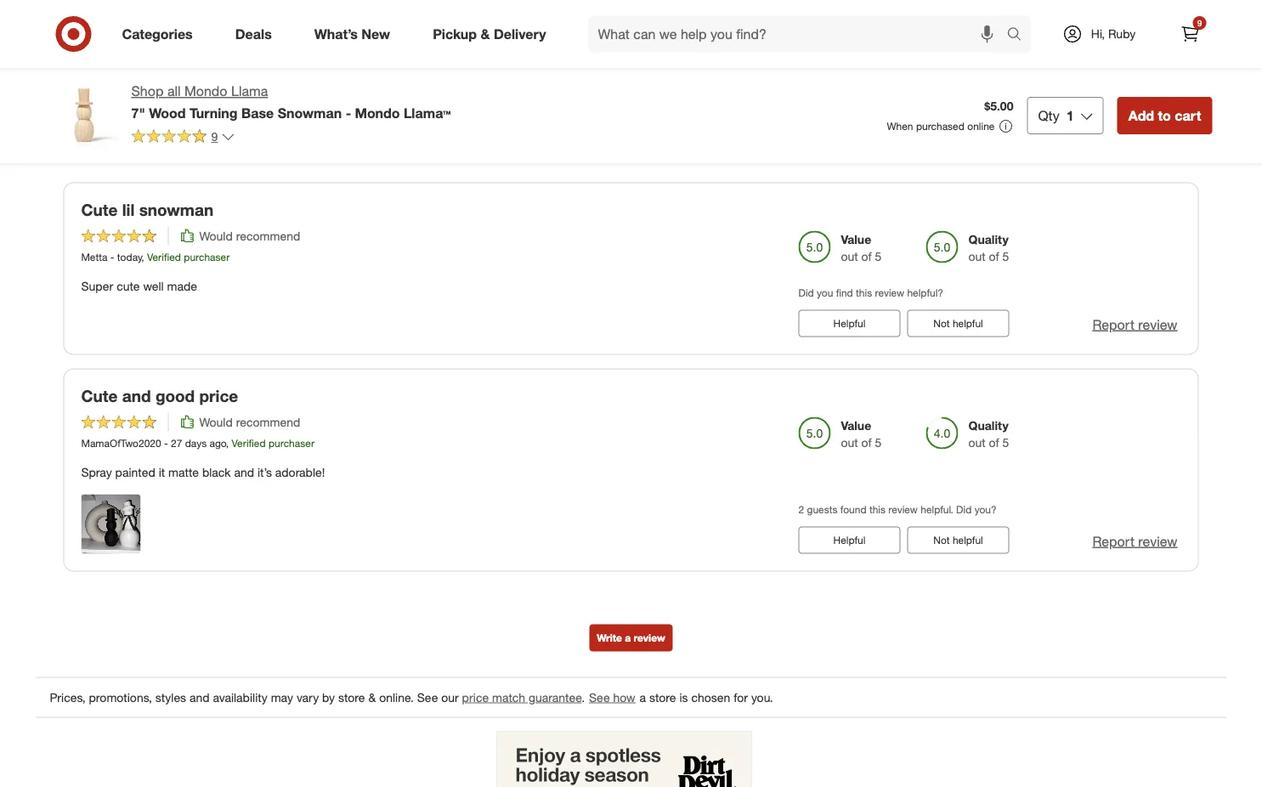 Task type: vqa. For each thing, say whether or not it's contained in the screenshot.
What's
yes



Task type: locate. For each thing, give the bounding box(es) containing it.
2 value from the top
[[841, 418, 872, 433]]

snowman
[[278, 104, 342, 121]]

out
[[841, 249, 858, 263], [969, 249, 986, 263], [841, 435, 858, 450], [969, 435, 986, 450]]

not helpful down helpful.
[[934, 534, 983, 547]]

1 horizontal spatial store
[[650, 690, 676, 705]]

1 vertical spatial not helpful button
[[908, 527, 1010, 554]]

mondo up turning at the left top of page
[[184, 83, 227, 99]]

1 quality from the top
[[969, 232, 1009, 246]]

1 vertical spatial did
[[957, 503, 972, 515]]

0 vertical spatial quality
[[969, 232, 1009, 246]]

- for cute lil snowman
[[110, 250, 114, 263]]

review
[[875, 286, 905, 299], [1139, 316, 1178, 333], [889, 503, 918, 515], [1139, 533, 1178, 550], [634, 632, 665, 644]]

1 report review from the top
[[1093, 316, 1178, 333]]

cute left lil
[[81, 200, 118, 220]]

1 vertical spatial and
[[234, 465, 254, 479]]

- left today
[[110, 250, 114, 263]]

value out of 5
[[841, 232, 882, 263], [841, 418, 882, 450]]

1 vertical spatial cute
[[81, 386, 118, 406]]

helpful.
[[921, 503, 954, 515]]

1 not from the top
[[934, 317, 950, 330]]

not down helpful.
[[934, 534, 950, 547]]

1 not helpful button from the top
[[908, 310, 1010, 337]]

0 horizontal spatial 9
[[211, 129, 218, 144]]

27
[[171, 436, 182, 449]]

1 helpful from the top
[[834, 317, 866, 330]]

- right snowman
[[346, 104, 351, 121]]

0 vertical spatial report
[[1093, 316, 1135, 333]]

9 down turning at the left top of page
[[211, 129, 218, 144]]

0 horizontal spatial purchaser
[[184, 250, 230, 263]]

not helpful for cute and good price
[[934, 534, 983, 547]]

2
[[799, 503, 804, 515]]

this right 'find'
[[856, 286, 872, 299]]

2 report review from the top
[[1093, 533, 1178, 550]]

would up ago
[[199, 414, 233, 429]]

0 horizontal spatial see
[[417, 690, 438, 705]]

What can we help you find? suggestions appear below search field
[[588, 15, 1011, 53]]

2 vertical spatial -
[[164, 436, 168, 449]]

you?
[[975, 503, 997, 515]]

1 vertical spatial report review button
[[1093, 532, 1178, 551]]

1 vertical spatial this
[[870, 503, 886, 515]]

1 report review button from the top
[[1093, 315, 1178, 334]]

helpful button down found
[[799, 527, 901, 554]]

2 cute from the top
[[81, 386, 118, 406]]

0 vertical spatial cute
[[81, 200, 118, 220]]

&
[[481, 26, 490, 42], [369, 690, 376, 705]]

helpful
[[834, 317, 866, 330], [834, 534, 866, 547]]

helpful button
[[799, 310, 901, 337], [799, 527, 901, 554]]

this right found
[[870, 503, 886, 515]]

0 horizontal spatial &
[[369, 690, 376, 705]]

styles
[[155, 690, 186, 705]]

store right by
[[338, 690, 365, 705]]

would for good
[[199, 414, 233, 429]]

2 quality from the top
[[969, 418, 1009, 433]]

1 helpful button from the top
[[799, 310, 901, 337]]

2 vertical spatial verified
[[232, 436, 266, 449]]

1 would from the top
[[199, 228, 233, 243]]

not helpful button down helpful.
[[908, 527, 1010, 554]]

report for cute and good price
[[1093, 533, 1135, 550]]

of
[[862, 249, 872, 263], [989, 249, 1000, 263], [862, 435, 872, 450], [989, 435, 1000, 450]]

0 horizontal spatial 9 link
[[131, 128, 235, 148]]

did left you?
[[957, 503, 972, 515]]

a right write on the bottom
[[625, 632, 631, 644]]

1 vertical spatial helpful
[[834, 534, 866, 547]]

- for cute and good price
[[164, 436, 168, 449]]

0 vertical spatial &
[[481, 26, 490, 42]]

quality out of 5 for cute lil snowman
[[969, 232, 1010, 263]]

1 horizontal spatial purchaser
[[269, 436, 315, 449]]

availability
[[213, 690, 268, 705]]

see how button
[[588, 688, 637, 707]]

1 value out of 5 from the top
[[841, 232, 882, 263]]

wood
[[149, 104, 186, 121]]

0 horizontal spatial and
[[122, 386, 151, 406]]

verified up well
[[147, 250, 181, 263]]

0 vertical spatial helpful button
[[799, 310, 901, 337]]

and left good
[[122, 386, 151, 406]]

value up found
[[841, 418, 872, 433]]

1 vertical spatial not
[[934, 534, 950, 547]]

not helpful button
[[908, 310, 1010, 337], [908, 527, 1010, 554]]

not helpful button for cute lil snowman
[[908, 310, 1010, 337]]

1 vertical spatial quality
[[969, 418, 1009, 433]]

super
[[81, 278, 113, 293]]

store left is
[[650, 690, 676, 705]]

advertisement region
[[497, 732, 752, 787]]

what's new link
[[300, 15, 412, 53]]

2 helpful from the top
[[834, 534, 866, 547]]

2 see from the left
[[589, 690, 610, 705]]

not helpful down helpful?
[[934, 317, 983, 330]]

0 vertical spatial and
[[122, 386, 151, 406]]

not helpful button down helpful?
[[908, 310, 1010, 337]]

not for cute lil snowman
[[934, 317, 950, 330]]

2 helpful button from the top
[[799, 527, 901, 554]]

2 not helpful from the top
[[934, 534, 983, 547]]

9 link up purchases on the top right of page
[[1172, 15, 1209, 53]]

0 vertical spatial this
[[856, 286, 872, 299]]

helpful down found
[[834, 534, 866, 547]]

2 not helpful button from the top
[[908, 527, 1010, 554]]

cute and good price
[[81, 386, 238, 406]]

see right the .
[[589, 690, 610, 705]]

1 vertical spatial ,
[[226, 436, 229, 449]]

2 would recommend from the top
[[199, 414, 300, 429]]

did left you
[[799, 286, 814, 299]]

0 vertical spatial not helpful
[[934, 317, 983, 330]]

purchases
[[1136, 84, 1199, 100]]

helpful
[[953, 317, 983, 330], [953, 534, 983, 547]]

.
[[582, 690, 585, 705]]

0 vertical spatial report review button
[[1093, 315, 1178, 334]]

to
[[1158, 107, 1171, 124]]

would recommend for cute and good price
[[199, 414, 300, 429]]

1 vertical spatial would
[[199, 414, 233, 429]]

value up 'find'
[[841, 232, 872, 246]]

9 link down wood
[[131, 128, 235, 148]]

1 store from the left
[[338, 690, 365, 705]]

2 value out of 5 from the top
[[841, 418, 882, 450]]

you
[[817, 286, 834, 299]]

helpful?
[[908, 286, 944, 299]]

helpful button for cute lil snowman
[[799, 310, 901, 337]]

0 vertical spatial ,
[[141, 250, 144, 263]]

1 vertical spatial &
[[369, 690, 376, 705]]

0 vertical spatial a
[[625, 632, 631, 644]]

value out of 5 for cute and good price
[[841, 418, 882, 450]]

1 vertical spatial 9 link
[[131, 128, 235, 148]]

0 horizontal spatial verified
[[147, 250, 181, 263]]

1 horizontal spatial 9
[[1198, 17, 1202, 28]]

hi, ruby
[[1092, 26, 1136, 41]]

report review for cute and good price
[[1093, 533, 1178, 550]]

and
[[122, 386, 151, 406], [234, 465, 254, 479], [190, 690, 210, 705]]

1 horizontal spatial -
[[164, 436, 168, 449]]

not helpful
[[934, 317, 983, 330], [934, 534, 983, 547]]

llama
[[231, 83, 268, 99]]

0 horizontal spatial store
[[338, 690, 365, 705]]

0 vertical spatial report review
[[1093, 316, 1178, 333]]

days
[[185, 436, 207, 449]]

mamaoftwo2020 - 27 days ago , verified purchaser
[[81, 436, 315, 449]]

, up black
[[226, 436, 229, 449]]

Verified purchases checkbox
[[1063, 84, 1080, 101]]

1 vertical spatial recommend
[[236, 414, 300, 429]]

purchaser up made
[[184, 250, 230, 263]]

0 vertical spatial would recommend
[[199, 228, 300, 243]]

report for cute lil snowman
[[1093, 316, 1135, 333]]

value out of 5 up did you find this review helpful?
[[841, 232, 882, 263]]

this
[[856, 286, 872, 299], [870, 503, 886, 515]]

today
[[117, 250, 141, 263]]

2 report from the top
[[1093, 533, 1135, 550]]

0 vertical spatial value out of 5
[[841, 232, 882, 263]]

1 vertical spatial value out of 5
[[841, 418, 882, 450]]

turning
[[190, 104, 238, 121]]

0 vertical spatial verified
[[1087, 84, 1132, 100]]

price
[[199, 386, 238, 406], [462, 690, 489, 705]]

1 vertical spatial -
[[110, 250, 114, 263]]

- left 27
[[164, 436, 168, 449]]

2 recommend from the top
[[236, 414, 300, 429]]

purchaser up adorable!
[[269, 436, 315, 449]]

With photos checkbox
[[1063, 61, 1080, 78]]

did you find this review helpful?
[[799, 286, 944, 299]]

, up super cute well made
[[141, 250, 144, 263]]

purchaser
[[184, 250, 230, 263], [269, 436, 315, 449]]

0 vertical spatial helpful
[[953, 317, 983, 330]]

1 vertical spatial price
[[462, 690, 489, 705]]

-
[[346, 104, 351, 121], [110, 250, 114, 263], [164, 436, 168, 449]]

1 cute from the top
[[81, 200, 118, 220]]

0 vertical spatial recommend
[[236, 228, 300, 243]]

adorable!
[[275, 465, 325, 479]]

1 vertical spatial helpful button
[[799, 527, 901, 554]]

1 would recommend from the top
[[199, 228, 300, 243]]

not down helpful?
[[934, 317, 950, 330]]

verified down with
[[1087, 84, 1132, 100]]

recommend for cute and good price
[[236, 414, 300, 429]]

1 report from the top
[[1093, 316, 1135, 333]]

would down "snowman"
[[199, 228, 233, 243]]

1 recommend from the top
[[236, 228, 300, 243]]

report review for cute lil snowman
[[1093, 316, 1178, 333]]

value for cute and good price
[[841, 418, 872, 433]]

shop all mondo llama 7" wood turning base snowman - mondo llama™
[[131, 83, 451, 121]]

& left online.
[[369, 690, 376, 705]]

2 not from the top
[[934, 534, 950, 547]]

not helpful for cute lil snowman
[[934, 317, 983, 330]]

& right pickup
[[481, 26, 490, 42]]

for
[[734, 690, 748, 705]]

0 vertical spatial not helpful button
[[908, 310, 1010, 337]]

verified right ago
[[232, 436, 266, 449]]

value
[[841, 232, 872, 246], [841, 418, 872, 433]]

quality
[[969, 232, 1009, 246], [969, 418, 1009, 433]]

helpful for cute and good price
[[953, 534, 983, 547]]

is
[[680, 690, 688, 705]]

$5.00
[[985, 99, 1014, 114]]

0 vertical spatial 9 link
[[1172, 15, 1209, 53]]

2 quality out of 5 from the top
[[969, 418, 1010, 450]]

0 vertical spatial did
[[799, 286, 814, 299]]

price right good
[[199, 386, 238, 406]]

llama™
[[404, 104, 451, 121]]

mondo left llama™
[[355, 104, 400, 121]]

matte
[[168, 465, 199, 479]]

see left our
[[417, 690, 438, 705]]

with photos
[[1087, 61, 1160, 77]]

painted
[[115, 465, 155, 479]]

1 horizontal spatial ,
[[226, 436, 229, 449]]

1 horizontal spatial mondo
[[355, 104, 400, 121]]

helpful button down 'find'
[[799, 310, 901, 337]]

2 report review button from the top
[[1093, 532, 1178, 551]]

our
[[441, 690, 459, 705]]

not for cute and good price
[[934, 534, 950, 547]]

0 vertical spatial quality out of 5
[[969, 232, 1010, 263]]

1 horizontal spatial did
[[957, 503, 972, 515]]

1 not helpful from the top
[[934, 317, 983, 330]]

0 horizontal spatial price
[[199, 386, 238, 406]]

would recommend down "snowman"
[[199, 228, 300, 243]]

1 horizontal spatial a
[[640, 690, 646, 705]]

lil
[[122, 200, 135, 220]]

cute up mamaoftwo2020
[[81, 386, 118, 406]]

0 vertical spatial not
[[934, 317, 950, 330]]

1 value from the top
[[841, 232, 872, 246]]

write
[[597, 632, 622, 644]]

1 vertical spatial helpful
[[953, 534, 983, 547]]

quality out of 5 for cute and good price
[[969, 418, 1010, 450]]

1 vertical spatial would recommend
[[199, 414, 300, 429]]

1 quality out of 5 from the top
[[969, 232, 1010, 263]]

0 horizontal spatial ,
[[141, 250, 144, 263]]

1 horizontal spatial and
[[190, 690, 210, 705]]

a right how
[[640, 690, 646, 705]]

1 vertical spatial report
[[1093, 533, 1135, 550]]

price right our
[[462, 690, 489, 705]]

0 vertical spatial would
[[199, 228, 233, 243]]

1 helpful from the top
[[953, 317, 983, 330]]

0 vertical spatial value
[[841, 232, 872, 246]]

0 horizontal spatial a
[[625, 632, 631, 644]]

cute for cute lil snowman
[[81, 200, 118, 220]]

2 guests found this review helpful. did you?
[[799, 503, 997, 515]]

0 vertical spatial -
[[346, 104, 351, 121]]

0 horizontal spatial did
[[799, 286, 814, 299]]

1 vertical spatial report review
[[1093, 533, 1178, 550]]

9 up purchases on the top right of page
[[1198, 17, 1202, 28]]

see
[[417, 690, 438, 705], [589, 690, 610, 705]]

qty
[[1038, 107, 1060, 124]]

1 vertical spatial quality out of 5
[[969, 418, 1010, 450]]

1 horizontal spatial verified
[[232, 436, 266, 449]]

cute for cute and good price
[[81, 386, 118, 406]]

black
[[202, 465, 231, 479]]

1 horizontal spatial see
[[589, 690, 610, 705]]

0 horizontal spatial -
[[110, 250, 114, 263]]

2 store from the left
[[650, 690, 676, 705]]

helpful down 'find'
[[834, 317, 866, 330]]

,
[[141, 250, 144, 263], [226, 436, 229, 449]]

5
[[875, 249, 882, 263], [1003, 249, 1010, 263], [875, 435, 882, 450], [1003, 435, 1010, 450]]

1 vertical spatial value
[[841, 418, 872, 433]]

promotions,
[[89, 690, 152, 705]]

0 horizontal spatial mondo
[[184, 83, 227, 99]]

cute
[[81, 200, 118, 220], [81, 386, 118, 406]]

what's
[[314, 26, 358, 42]]

2 helpful from the top
[[953, 534, 983, 547]]

0 vertical spatial helpful
[[834, 317, 866, 330]]

and right styles
[[190, 690, 210, 705]]

report review button
[[1093, 315, 1178, 334], [1093, 532, 1178, 551]]

2 horizontal spatial -
[[346, 104, 351, 121]]

deals link
[[221, 15, 293, 53]]

not
[[934, 317, 950, 330], [934, 534, 950, 547]]

helpful for cute and good price
[[834, 534, 866, 547]]

and left it's
[[234, 465, 254, 479]]

2 would from the top
[[199, 414, 233, 429]]

value for cute lil snowman
[[841, 232, 872, 246]]

write a review
[[597, 632, 665, 644]]

1 vertical spatial not helpful
[[934, 534, 983, 547]]

would recommend up ago
[[199, 414, 300, 429]]

when
[[887, 120, 914, 133]]

value out of 5 up found
[[841, 418, 882, 450]]



Task type: describe. For each thing, give the bounding box(es) containing it.
1 horizontal spatial 9 link
[[1172, 15, 1209, 53]]

ruby
[[1109, 26, 1136, 41]]

not helpful button for cute and good price
[[908, 527, 1010, 554]]

review inside button
[[634, 632, 665, 644]]

report review button for cute and good price
[[1093, 532, 1178, 551]]

pickup & delivery link
[[418, 15, 568, 53]]

vary
[[297, 690, 319, 705]]

helpful button for cute and good price
[[799, 527, 901, 554]]

quality for cute lil snowman
[[969, 232, 1009, 246]]

it
[[159, 465, 165, 479]]

helpful for cute lil snowman
[[834, 317, 866, 330]]

0 vertical spatial purchaser
[[184, 250, 230, 263]]

may
[[271, 690, 293, 705]]

1 vertical spatial verified
[[147, 250, 181, 263]]

cute
[[117, 278, 140, 293]]

2 vertical spatial and
[[190, 690, 210, 705]]

quality for cute and good price
[[969, 418, 1009, 433]]

metta
[[81, 250, 108, 263]]

a inside write a review button
[[625, 632, 631, 644]]

this for cute and good price
[[870, 503, 886, 515]]

it's
[[258, 465, 272, 479]]

0 vertical spatial price
[[199, 386, 238, 406]]

add to cart
[[1129, 107, 1202, 124]]

online
[[968, 120, 995, 133]]

spray painted it matte black and it's adorable!
[[81, 465, 325, 479]]

online.
[[379, 690, 414, 705]]

would for snowman
[[199, 228, 233, 243]]

made
[[167, 278, 197, 293]]

1 horizontal spatial price
[[462, 690, 489, 705]]

- inside shop all mondo llama 7" wood turning base snowman - mondo llama™
[[346, 104, 351, 121]]

you.
[[751, 690, 773, 705]]

search
[[999, 27, 1040, 44]]

qty 1
[[1038, 107, 1074, 124]]

mamaoftwo2020
[[81, 436, 161, 449]]

hi,
[[1092, 26, 1105, 41]]

all
[[167, 83, 181, 99]]

7"
[[131, 104, 145, 121]]

1 vertical spatial mondo
[[355, 104, 400, 121]]

value out of 5 for cute lil snowman
[[841, 232, 882, 263]]

new
[[362, 26, 390, 42]]

report review button for cute lil snowman
[[1093, 315, 1178, 334]]

deals
[[235, 26, 272, 42]]

categories
[[122, 26, 193, 42]]

find
[[836, 286, 853, 299]]

prices,
[[50, 690, 86, 705]]

would recommend for cute lil snowman
[[199, 228, 300, 243]]

shop
[[131, 83, 164, 99]]

2 horizontal spatial and
[[234, 465, 254, 479]]

search button
[[999, 15, 1040, 56]]

1 vertical spatial 9
[[211, 129, 218, 144]]

metta - today , verified purchaser
[[81, 250, 230, 263]]

guarantee
[[529, 690, 582, 705]]

delivery
[[494, 26, 546, 42]]

what's new
[[314, 26, 390, 42]]

cute lil snowman
[[81, 200, 214, 220]]

categories link
[[108, 15, 214, 53]]

spray
[[81, 465, 112, 479]]

chosen
[[692, 690, 731, 705]]

found
[[841, 503, 867, 515]]

recommend for cute lil snowman
[[236, 228, 300, 243]]

well
[[143, 278, 164, 293]]

guests
[[807, 503, 838, 515]]

add to cart button
[[1118, 97, 1213, 134]]

1
[[1067, 107, 1074, 124]]

good
[[155, 386, 195, 406]]

1 vertical spatial purchaser
[[269, 436, 315, 449]]

2 horizontal spatial verified
[[1087, 84, 1132, 100]]

photos
[[1118, 61, 1160, 77]]

1 horizontal spatial &
[[481, 26, 490, 42]]

match
[[492, 690, 525, 705]]

0 vertical spatial mondo
[[184, 83, 227, 99]]

purchased
[[916, 120, 965, 133]]

guest review image 1 of 1, zoom in image
[[81, 494, 141, 554]]

verified purchases
[[1087, 84, 1199, 100]]

how
[[613, 690, 636, 705]]

helpful for cute lil snowman
[[953, 317, 983, 330]]

super cute well made
[[81, 278, 197, 293]]

1 see from the left
[[417, 690, 438, 705]]

1 vertical spatial a
[[640, 690, 646, 705]]

cart
[[1175, 107, 1202, 124]]

pickup & delivery
[[433, 26, 546, 42]]

this for cute lil snowman
[[856, 286, 872, 299]]

when purchased online
[[887, 120, 995, 133]]

pickup
[[433, 26, 477, 42]]

snowman
[[139, 200, 214, 220]]

image of 7" wood turning base snowman - mondo llama™ image
[[50, 82, 118, 150]]

prices, promotions, styles and availability may vary by store & online. see our price match guarantee . see how a store is chosen for you.
[[50, 690, 773, 705]]

0 vertical spatial 9
[[1198, 17, 1202, 28]]

with
[[1087, 61, 1114, 77]]

base
[[241, 104, 274, 121]]

write a review button
[[589, 624, 673, 652]]

by
[[322, 690, 335, 705]]

ago
[[210, 436, 226, 449]]

price match guarantee link
[[462, 690, 582, 705]]

add
[[1129, 107, 1155, 124]]



